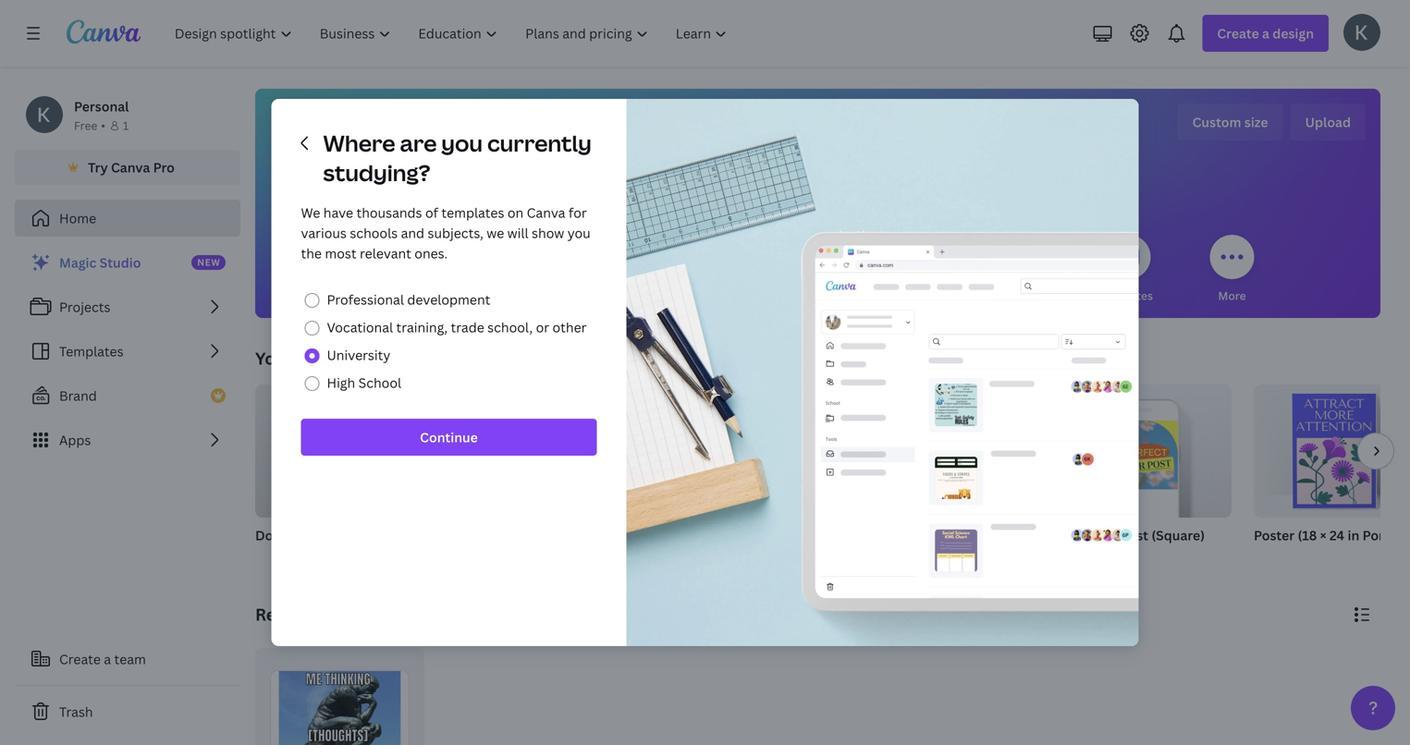 Task type: describe. For each thing, give the bounding box(es) containing it.
more
[[1219, 288, 1247, 303]]

subjects,
[[428, 224, 484, 242]]

canva inside we have thousands of templates on canva for various schools and subjects, we will show you the most relevant ones.
[[527, 204, 566, 222]]

home link
[[15, 200, 241, 237]]

where
[[323, 128, 395, 158]]

training,
[[396, 319, 448, 336]]

and
[[401, 224, 425, 242]]

for you
[[384, 288, 424, 303]]

create a team
[[59, 651, 146, 668]]

trash
[[59, 703, 93, 721]]

brand
[[59, 387, 97, 405]]

new
[[197, 256, 220, 269]]

on
[[508, 204, 524, 222]]

group for instagram post (square) group
[[1055, 385, 1232, 518]]

doc
[[255, 527, 280, 544]]

1
[[123, 118, 129, 133]]

products
[[1015, 288, 1064, 303]]

magic studio
[[59, 254, 141, 271]]

school
[[359, 374, 402, 392]]

vocational training, trade school, or other
[[327, 319, 587, 336]]

show
[[532, 224, 565, 242]]

ones.
[[415, 245, 448, 262]]

free
[[74, 118, 97, 133]]

(square)
[[1152, 527, 1205, 544]]

in
[[1348, 527, 1360, 544]]

will inside we have thousands of templates on canva for various schools and subjects, we will show you the most relevant ones.
[[508, 224, 529, 242]]

brand link
[[15, 377, 241, 414]]

0 vertical spatial will
[[701, 110, 748, 150]]

group for doc 'group'
[[255, 385, 433, 518]]

websites
[[1104, 288, 1153, 303]]

apps
[[59, 432, 91, 449]]

of
[[425, 204, 438, 222]]

school,
[[488, 319, 533, 336]]

portrait
[[1363, 527, 1411, 544]]

try
[[88, 159, 108, 176]]

presentations button
[[677, 222, 752, 318]]

personal
[[74, 98, 129, 115]]

we
[[301, 204, 320, 222]]

print
[[986, 288, 1013, 303]]

you left design
[[754, 110, 810, 150]]

×
[[1321, 527, 1327, 544]]

trade
[[451, 319, 484, 336]]

pro
[[153, 159, 175, 176]]

social media button
[[784, 222, 853, 318]]

design
[[816, 110, 910, 150]]

try canva pro
[[88, 159, 175, 176]]

designs
[[316, 604, 378, 626]]

create
[[59, 651, 101, 668]]

websites button
[[1104, 222, 1153, 318]]

professional development
[[327, 291, 491, 308]]

poster
[[1254, 527, 1295, 544]]

social
[[784, 288, 817, 303]]

apps link
[[15, 422, 241, 459]]

you inside we have thousands of templates on canva for various schools and subjects, we will show you the most relevant ones.
[[568, 224, 591, 242]]

continue
[[420, 429, 478, 446]]

you might want to try...
[[255, 347, 442, 370]]

team
[[114, 651, 146, 668]]

print products button
[[986, 222, 1064, 318]]

trash link
[[15, 694, 241, 731]]

presentation (16:9)
[[655, 527, 775, 544]]

templates
[[442, 204, 505, 222]]

instagram post (square) group
[[1055, 385, 1232, 568]]

you inside "button"
[[404, 288, 424, 303]]

group for whiteboard group at the left of the page
[[455, 385, 633, 518]]

free •
[[74, 118, 105, 133]]

(18
[[1298, 527, 1318, 544]]

poster (18 × 24 in portrait) group
[[1254, 385, 1411, 568]]

social media
[[784, 288, 853, 303]]

try...
[[406, 347, 442, 370]]

vocational
[[327, 319, 393, 336]]

videos
[[904, 288, 940, 303]]

you
[[255, 347, 286, 370]]



Task type: vqa. For each thing, say whether or not it's contained in the screenshot.
Whiteboard group group
yes



Task type: locate. For each thing, give the bounding box(es) containing it.
•
[[101, 118, 105, 133]]

recent
[[255, 604, 312, 626]]

other
[[553, 319, 587, 336]]

1 horizontal spatial canva
[[527, 204, 566, 222]]

might
[[290, 347, 337, 370]]

will
[[701, 110, 748, 150], [508, 224, 529, 242]]

development
[[407, 291, 491, 308]]

canva inside button
[[111, 159, 150, 176]]

canva right the try
[[111, 159, 150, 176]]

more button
[[1210, 222, 1255, 318]]

whiteboards
[[576, 288, 645, 303]]

where are you currently studying?
[[323, 128, 592, 188]]

studio
[[100, 254, 141, 271]]

want
[[341, 347, 380, 370]]

what will you design today?
[[616, 110, 1020, 150]]

have
[[324, 204, 353, 222]]

to
[[384, 347, 402, 370]]

we have thousands of templates on canva for various schools and subjects, we will show you the most relevant ones.
[[301, 204, 591, 262]]

1 horizontal spatial will
[[701, 110, 748, 150]]

group
[[255, 385, 433, 518], [455, 385, 633, 518], [655, 385, 833, 518], [855, 385, 1032, 518], [1055, 385, 1232, 518], [1254, 385, 1411, 518]]

instagram post (square)
[[1055, 527, 1205, 544]]

thousands
[[357, 204, 422, 222]]

2 group from the left
[[455, 385, 633, 518]]

presentation
[[655, 527, 736, 544]]

studying?
[[323, 158, 431, 188]]

high school
[[327, 374, 402, 392]]

today?
[[916, 110, 1020, 150]]

presentation (16:9) group
[[655, 385, 833, 568]]

university
[[327, 346, 391, 364]]

for
[[384, 288, 401, 303]]

list
[[15, 244, 241, 459]]

the
[[301, 245, 322, 262]]

canva
[[111, 159, 150, 176], [527, 204, 566, 222]]

instagram
[[1055, 527, 1118, 544]]

will down on
[[508, 224, 529, 242]]

post
[[1121, 527, 1149, 544]]

high
[[327, 374, 355, 392]]

templates link
[[15, 333, 241, 370]]

option group containing professional development
[[301, 286, 597, 397]]

print products
[[986, 288, 1064, 303]]

canva up show
[[527, 204, 566, 222]]

create a team button
[[15, 641, 241, 678]]

1 group from the left
[[255, 385, 433, 518]]

group for the poster (18 × 24 in portrait) group
[[1254, 385, 1411, 518]]

24
[[1330, 527, 1345, 544]]

6 group from the left
[[1254, 385, 1411, 518]]

0 horizontal spatial will
[[508, 224, 529, 242]]

top level navigation element
[[163, 15, 743, 52]]

4 group from the left
[[855, 385, 1032, 518]]

None search field
[[541, 172, 1096, 209]]

schools
[[350, 224, 398, 242]]

3 group from the left
[[655, 385, 833, 518]]

list containing magic studio
[[15, 244, 241, 459]]

templates
[[59, 343, 124, 360]]

professional
[[327, 291, 404, 308]]

whiteboards button
[[576, 222, 645, 318]]

for you button
[[382, 222, 426, 318]]

relevant
[[360, 245, 412, 262]]

(16:9)
[[739, 527, 775, 544]]

you down for
[[568, 224, 591, 242]]

0 horizontal spatial canva
[[111, 159, 150, 176]]

doc group
[[255, 385, 433, 568]]

1 vertical spatial canva
[[527, 204, 566, 222]]

a
[[104, 651, 111, 668]]

what
[[616, 110, 695, 150]]

you
[[754, 110, 810, 150], [441, 128, 483, 158], [568, 224, 591, 242], [404, 288, 424, 303]]

1 vertical spatial will
[[508, 224, 529, 242]]

option group
[[301, 286, 597, 397]]

most
[[325, 245, 357, 262]]

video group
[[855, 385, 1032, 568]]

you right the for
[[404, 288, 424, 303]]

group for video group
[[855, 385, 1032, 518]]

magic
[[59, 254, 96, 271]]

continue button
[[301, 419, 597, 456]]

you right are
[[441, 128, 483, 158]]

poster (18 × 24 in portrait
[[1254, 527, 1411, 544]]

are
[[400, 128, 437, 158]]

group for presentation (16:9) group
[[655, 385, 833, 518]]

currently
[[487, 128, 592, 158]]

0 vertical spatial canva
[[111, 159, 150, 176]]

media
[[819, 288, 853, 303]]

presentations
[[677, 288, 752, 303]]

home
[[59, 210, 96, 227]]

recent designs
[[255, 604, 378, 626]]

we
[[487, 224, 504, 242]]

whiteboard group
[[455, 385, 633, 568]]

you inside where are you currently studying?
[[441, 128, 483, 158]]

5 group from the left
[[1055, 385, 1232, 518]]

will right what
[[701, 110, 748, 150]]



